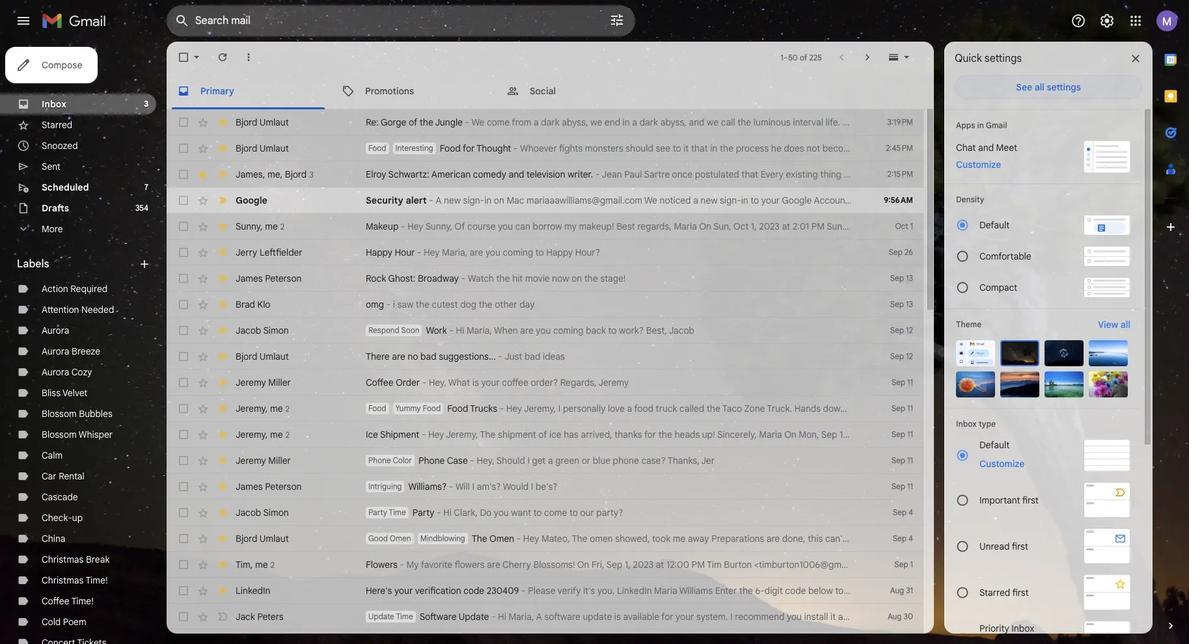 Task type: locate. For each thing, give the bounding box(es) containing it.
inbox for inbox
[[42, 98, 66, 110]]

0 vertical spatial 4
[[909, 508, 913, 518]]

thought
[[477, 143, 511, 154]]

1 13 from the top
[[906, 273, 913, 283]]

update time software update - hi maria, a software update is available for your system. i recommend you install it at your earliest convenience. best, jack
[[368, 611, 1002, 623]]

bjord umlaut down klo
[[236, 351, 289, 363]]

quick settings element
[[955, 52, 1022, 76]]

6 row from the top
[[167, 240, 924, 266]]

2 sep 4 from the top
[[893, 534, 913, 544]]

1 vertical spatial starred
[[980, 587, 1011, 599]]

0 vertical spatial sep 12
[[890, 325, 913, 335]]

peterson
[[265, 273, 302, 284], [265, 481, 302, 493]]

coffee up cold
[[42, 596, 69, 607]]

pm right 2:01 at top
[[812, 221, 825, 232]]

are down unread
[[968, 559, 982, 571]]

my
[[407, 559, 419, 571]]

1 12 from the top
[[906, 325, 913, 335]]

phone inside phone color phone case - hey, should i get a green or blue phone case? thanks, jer
[[368, 456, 391, 465]]

customize button down chat
[[949, 157, 1009, 173]]

0 horizontal spatial 2023
[[633, 559, 654, 571]]

0 vertical spatial james peterson
[[236, 273, 302, 284]]

first up priority inbox
[[1013, 587, 1029, 599]]

<sunnyupside33@gmail.com>
[[875, 221, 997, 232]]

row up blossoms!
[[167, 526, 924, 552]]

0 horizontal spatial bad
[[421, 351, 437, 363]]

2 horizontal spatial on
[[851, 195, 861, 206]]

refresh image
[[216, 51, 229, 64]]

main content containing primary
[[167, 42, 1189, 644]]

1 vertical spatial coming
[[553, 325, 584, 337]]

1 horizontal spatial best,
[[960, 611, 981, 623]]

0 horizontal spatial pm
[[692, 559, 705, 571]]

0 vertical spatial jacob simon
[[236, 325, 289, 337]]

at left 2:01 at top
[[782, 221, 790, 232]]

of for gorge
[[409, 117, 417, 128]]

0 horizontal spatial a
[[548, 455, 553, 467]]

2 horizontal spatial of
[[800, 52, 807, 62]]

1 horizontal spatial inbox
[[956, 419, 977, 429]]

2 umlaut from the top
[[260, 143, 289, 154]]

blue
[[593, 455, 611, 467]]

time
[[389, 508, 406, 518], [396, 612, 413, 622]]

2 horizontal spatial hey,
[[1138, 429, 1156, 441]]

2 peterson from the top
[[265, 481, 302, 493]]

for left thought
[[463, 143, 475, 154]]

8 row from the top
[[167, 292, 924, 318]]

2 jeremy miller from the top
[[236, 455, 291, 467]]

coming left back
[[553, 325, 584, 337]]

shipment
[[380, 429, 419, 441]]

0 vertical spatial default
[[980, 219, 1010, 231]]

system.
[[697, 611, 728, 623]]

aug 30
[[888, 612, 913, 622]]

calm
[[42, 450, 63, 462]]

19 row from the top
[[167, 578, 924, 604]]

2 simon from the top
[[263, 507, 289, 519]]

11 for food trucks -
[[908, 404, 913, 413]]

tab list containing primary
[[167, 73, 934, 109]]

to
[[751, 195, 759, 206], [1050, 195, 1059, 206], [536, 247, 544, 258], [608, 325, 617, 337], [533, 507, 542, 519], [570, 507, 578, 519]]

tim left burton
[[707, 559, 722, 571]]

0 horizontal spatial omen
[[390, 534, 411, 544]]

promotions tab
[[331, 73, 495, 109]]

older image
[[861, 51, 874, 64]]

phone
[[613, 455, 639, 467]]

0 vertical spatial 3
[[144, 99, 148, 109]]

on left mon,
[[785, 429, 797, 441]]

party inside party time party - hi clark, do you want to come to our party?
[[368, 508, 387, 518]]

sunny left side
[[827, 221, 852, 232]]

2 12 from the top
[[906, 352, 913, 361]]

customize inside chat and meet customize
[[956, 159, 1001, 171]]

simon down klo
[[263, 325, 289, 337]]

aug for -
[[890, 586, 904, 596]]

2 vertical spatial aurora
[[42, 367, 69, 378]]

a left "software"
[[536, 611, 542, 623]]

on right account
[[851, 195, 861, 206]]

inbox for inbox type
[[956, 419, 977, 429]]

toggle split pane mode image
[[887, 51, 900, 64]]

1 peterson from the top
[[265, 273, 302, 284]]

1 sep 4 from the top
[[893, 508, 913, 518]]

2 christmas from the top
[[42, 575, 84, 587]]

quick settings
[[955, 52, 1022, 65]]

jeremy miller
[[236, 377, 291, 389], [236, 455, 291, 467]]

best,
[[646, 325, 667, 337], [960, 611, 981, 623]]

ice
[[550, 429, 562, 441]]

broadway
[[418, 273, 459, 284]]

am's?
[[477, 481, 501, 493]]

break
[[86, 554, 110, 566]]

christmas up coffee time!
[[42, 575, 84, 587]]

primary tab
[[167, 73, 330, 109]]

inbox left type
[[956, 419, 977, 429]]

row containing brad klo
[[167, 292, 924, 318]]

None checkbox
[[177, 428, 190, 441], [177, 454, 190, 467], [177, 480, 190, 493], [177, 533, 190, 546], [177, 428, 190, 441], [177, 454, 190, 467], [177, 480, 190, 493], [177, 533, 190, 546]]

breeze
[[72, 346, 100, 357]]

a up side
[[864, 195, 869, 206]]

0 horizontal spatial what
[[448, 377, 470, 389]]

1 horizontal spatial jack
[[982, 611, 1002, 623]]

is up food trucks -
[[472, 377, 479, 389]]

0 horizontal spatial starred
[[42, 119, 72, 131]]

1 jeremy , me 2 from the top
[[236, 403, 290, 414]]

21 row from the top
[[167, 630, 924, 644]]

1 vertical spatial 13
[[906, 299, 913, 309]]

new
[[444, 195, 461, 206], [701, 195, 718, 206]]

jerry leftfielder
[[236, 247, 302, 258]]

4 bjord umlaut from the top
[[236, 533, 289, 545]]

3 sep 11 from the top
[[892, 430, 913, 439]]

5 11 from the top
[[908, 482, 913, 492]]

your up the makeup - hey sunny, of course you can borrow my makeup! best regards, maria on sun, oct 1, 2023 at 2:01 pm sunny side <sunnyupside33@gmail.com> wrote: hey maria, can i borrow your makeup? s
[[762, 195, 780, 206]]

customize inside customize button
[[980, 458, 1025, 470]]

hey, left has
[[1138, 429, 1156, 441]]

1 jack from the left
[[236, 611, 255, 623]]

2 4 from the top
[[909, 534, 913, 544]]

1 vertical spatial james peterson
[[236, 481, 302, 493]]

bjord umlaut up james , me , bjord 3
[[236, 143, 289, 154]]

party down williams?
[[413, 507, 434, 519]]

0 vertical spatial pm
[[812, 221, 825, 232]]

1 sep 12 from the top
[[890, 325, 913, 335]]

tab list
[[1153, 42, 1189, 598], [167, 73, 934, 109]]

1 mac from the left
[[507, 195, 524, 206]]

or
[[582, 455, 591, 467]]

12:00
[[667, 559, 689, 571]]

starred inside labels navigation
[[42, 119, 72, 131]]

2 sep 11 from the top
[[892, 404, 913, 413]]

1 umlaut from the top
[[260, 117, 289, 128]]

1 blossom from the top
[[42, 408, 77, 420]]

and inside chat and meet customize
[[978, 142, 994, 154]]

1 horizontal spatial phone
[[419, 455, 445, 467]]

5 sep 11 from the top
[[892, 482, 913, 492]]

for for update
[[662, 611, 673, 623]]

aurora for aurora link
[[42, 325, 69, 337]]

row up movie
[[167, 240, 924, 266]]

1 james peterson from the top
[[236, 273, 302, 284]]

to up the makeup - hey sunny, of course you can borrow my makeup! best regards, maria on sun, oct 1, 2023 at 2:01 pm sunny side <sunnyupside33@gmail.com> wrote: hey maria, can i borrow your makeup? s
[[751, 195, 759, 206]]

mac left device.
[[871, 195, 888, 206]]

sep 11 for food trucks -
[[892, 404, 913, 413]]

time! for christmas time!
[[86, 575, 108, 587]]

1 horizontal spatial all
[[1121, 319, 1131, 331]]

3 umlaut from the top
[[260, 351, 289, 363]]

of right 50
[[800, 52, 807, 62]]

burton
[[724, 559, 752, 571]]

all right see
[[1035, 81, 1045, 93]]

3 row from the top
[[167, 161, 924, 187]]

1 vertical spatial wrote:
[[1110, 429, 1136, 441]]

0 vertical spatial time!
[[86, 575, 108, 587]]

0 horizontal spatial inbox
[[42, 98, 66, 110]]

2 vertical spatial first
[[1013, 587, 1029, 599]]

leftfielder
[[260, 247, 302, 258]]

james
[[236, 168, 263, 180], [236, 273, 263, 284], [236, 481, 263, 493]]

row up the mariaaawilliams@gmail.com
[[167, 161, 924, 187]]

my
[[565, 221, 577, 232]]

sep 12 for bjord umlaut
[[890, 352, 913, 361]]

2 vertical spatial 1
[[910, 560, 913, 570]]

sunny , me 2
[[236, 220, 285, 232]]

time!
[[86, 575, 108, 587], [71, 596, 94, 607]]

important according to google magic. switch
[[216, 142, 229, 155], [216, 194, 229, 207], [216, 220, 229, 233], [216, 246, 229, 259], [216, 272, 229, 285], [216, 298, 229, 311], [216, 324, 229, 337], [216, 350, 229, 363], [216, 376, 229, 389], [216, 402, 229, 415]]

2 11 from the top
[[908, 404, 913, 413]]

hey down 'need'
[[1027, 221, 1043, 232]]

mac
[[507, 195, 524, 206], [871, 195, 888, 206]]

other
[[495, 299, 517, 311]]

row down "software"
[[167, 630, 924, 644]]

15 row from the top
[[167, 474, 924, 500]]

3 james from the top
[[236, 481, 263, 493]]

gmail image
[[42, 8, 113, 34]]

1 4 from the top
[[909, 508, 913, 518]]

0 horizontal spatial 3
[[144, 99, 148, 109]]

me for ice
[[270, 429, 283, 440]]

2 jeremy , me 2 from the top
[[236, 429, 290, 440]]

1 vertical spatial miller
[[955, 429, 978, 441]]

aurora for aurora breeze
[[42, 346, 69, 357]]

1 jacob simon from the top
[[236, 325, 289, 337]]

happy
[[366, 247, 392, 258], [546, 247, 573, 258]]

to left do
[[1050, 195, 1059, 206]]

don't
[[1003, 195, 1025, 206]]

1 vertical spatial what
[[944, 559, 966, 571]]

check-up
[[42, 512, 83, 524]]

1 google from the left
[[236, 195, 267, 206]]

0 horizontal spatial coffee
[[42, 596, 69, 607]]

action required
[[42, 283, 108, 295]]

0 vertical spatial of
[[800, 52, 807, 62]]

0 horizontal spatial maria
[[674, 221, 697, 232]]

all
[[1035, 81, 1045, 93], [1121, 319, 1131, 331]]

4 sep 11 from the top
[[892, 456, 913, 465]]

wrote: left has
[[1110, 429, 1136, 441]]

None search field
[[167, 5, 635, 36]]

sep 11 for phone color phone case - hey, should i get a green or blue phone case? thanks, jer
[[892, 456, 913, 465]]

2 default from the top
[[980, 439, 1010, 451]]

umlaut up "tim , me 2"
[[260, 533, 289, 545]]

1 vertical spatial default
[[980, 439, 1010, 451]]

simon
[[263, 325, 289, 337], [263, 507, 289, 519]]

1 vertical spatial sep 4
[[893, 534, 913, 544]]

attention needed
[[42, 304, 114, 316]]

1 borrow from the left
[[533, 221, 562, 232]]

google up sunny , me 2 in the top of the page
[[236, 195, 267, 206]]

10 row from the top
[[167, 344, 924, 370]]

10 important according to google magic. switch from the top
[[216, 402, 229, 415]]

sep 12 for jacob simon
[[890, 325, 913, 335]]

row down noticed
[[167, 214, 1189, 240]]

row down fri,
[[167, 604, 1002, 630]]

more
[[42, 223, 63, 235]]

james peterson for sep 13
[[236, 273, 302, 284]]

2 mac from the left
[[871, 195, 888, 206]]

row down movie
[[167, 292, 924, 318]]

important mainly because it was sent directly to you. switch
[[216, 116, 229, 129]]

1 vertical spatial aurora
[[42, 346, 69, 357]]

advanced search options image
[[604, 7, 630, 33]]

blossom bubbles link
[[42, 408, 112, 420]]

2 jack from the left
[[982, 611, 1002, 623]]

tab list inside main content
[[167, 73, 934, 109]]

the right dog
[[479, 299, 493, 311]]

1 vertical spatial sep 13
[[890, 299, 913, 309]]

- left watch
[[461, 273, 466, 284]]

1 horizontal spatial and
[[978, 142, 994, 154]]

time for software
[[396, 612, 413, 622]]

i right system.
[[731, 611, 733, 623]]

4 row from the top
[[167, 187, 1189, 214]]

the
[[480, 429, 496, 441], [472, 533, 487, 545]]

bliss velvet
[[42, 387, 87, 399]]

sep 4
[[893, 508, 913, 518], [893, 534, 913, 544]]

, for row containing tim
[[250, 559, 253, 571]]

0 vertical spatial and
[[978, 142, 994, 154]]

umlaut up james , me , bjord 3
[[260, 143, 289, 154]]

aurora breeze link
[[42, 346, 100, 357]]

5 row from the top
[[167, 214, 1189, 240]]

0 horizontal spatial favorite
[[421, 559, 453, 571]]

1 vertical spatial sep 12
[[890, 352, 913, 361]]

1, right the sun,
[[751, 221, 757, 232]]

oct right the sun,
[[734, 221, 749, 232]]

0 horizontal spatial google
[[236, 195, 267, 206]]

hit
[[512, 273, 523, 284]]

2 james peterson from the top
[[236, 481, 302, 493]]

row up regards,
[[167, 187, 1189, 214]]

customize button up important
[[972, 456, 1033, 472]]

1 sign- from the left
[[463, 195, 484, 206]]

- right 'work'
[[449, 325, 454, 337]]

is left next
[[1163, 559, 1169, 571]]

at left the 10:41
[[874, 429, 882, 441]]

settings right quick
[[985, 52, 1022, 65]]

phone left case
[[419, 455, 445, 467]]

need
[[1027, 195, 1048, 206]]

18 row from the top
[[167, 552, 1189, 578]]

sep 13 for rock ghost: broadway - watch the hit movie now on the stage!
[[890, 273, 913, 283]]

0 horizontal spatial new
[[444, 195, 461, 206]]

order
[[396, 377, 420, 389]]

umlaut down klo
[[260, 351, 289, 363]]

settings right see
[[1047, 81, 1081, 93]]

0 vertical spatial jeremy , me 2
[[236, 403, 290, 414]]

christmas for christmas time!
[[42, 575, 84, 587]]

1 vertical spatial 1,
[[625, 559, 631, 571]]

aurora down aurora link
[[42, 346, 69, 357]]

and right comedy
[[509, 169, 524, 180]]

bad
[[421, 351, 437, 363], [525, 351, 541, 363]]

1 james from the top
[[236, 168, 263, 180]]

1 vertical spatial time
[[396, 612, 413, 622]]

favorite right my
[[421, 559, 453, 571]]

1 horizontal spatial mac
[[871, 195, 888, 206]]

happy up now
[[546, 247, 573, 258]]

1 horizontal spatial party
[[413, 507, 434, 519]]

2
[[280, 222, 285, 231], [285, 404, 290, 414], [285, 430, 290, 440], [270, 560, 275, 570]]

earliest
[[870, 611, 900, 623]]

3 inside labels navigation
[[144, 99, 148, 109]]

google up 2:01 at top
[[782, 195, 812, 206]]

0 horizontal spatial mac
[[507, 195, 524, 206]]

2 for 13th row from the top of the page
[[285, 430, 290, 440]]

come
[[544, 507, 567, 519]]

good omen
[[368, 534, 411, 544]]

comedy
[[473, 169, 506, 180]]

0 vertical spatial first
[[1023, 494, 1039, 506]]

4 umlaut from the top
[[260, 533, 289, 545]]

1 horizontal spatial omen
[[490, 533, 514, 545]]

14 row from the top
[[167, 448, 924, 474]]

2 jacob simon from the top
[[236, 507, 289, 519]]

2 vertical spatial james
[[236, 481, 263, 493]]

happy left hour
[[366, 247, 392, 258]]

0 vertical spatial aurora
[[42, 325, 69, 337]]

20 row from the top
[[167, 604, 1002, 630]]

0 horizontal spatial sign-
[[463, 195, 484, 206]]

suggestions...
[[439, 351, 496, 363]]

1 horizontal spatial pm
[[812, 221, 825, 232]]

row down social
[[167, 109, 924, 135]]

1 horizontal spatial if
[[1115, 195, 1120, 206]]

0 horizontal spatial coming
[[503, 247, 533, 258]]

2 vertical spatial on
[[577, 559, 589, 571]]

aug left the 31
[[890, 586, 904, 596]]

inbox up starred link
[[42, 98, 66, 110]]

row down phone color phone case - hey, should i get a green or blue phone case? thanks, jer
[[167, 474, 924, 500]]

1 aurora from the top
[[42, 325, 69, 337]]

first for unread first
[[1012, 541, 1028, 552]]

yummy food
[[396, 404, 441, 413]]

bad right no
[[421, 351, 437, 363]]

2 vertical spatial for
[[662, 611, 673, 623]]

bjord umlaut down primary tab
[[236, 117, 289, 128]]

settings inside button
[[1047, 81, 1081, 93]]

17 row from the top
[[167, 526, 924, 552]]

0 vertical spatial wrote:
[[999, 221, 1025, 232]]

rental
[[59, 471, 84, 482]]

coffee for coffee time!
[[42, 596, 69, 607]]

1 horizontal spatial settings
[[1047, 81, 1081, 93]]

settings image
[[1100, 13, 1115, 29]]

first for important first
[[1023, 494, 1039, 506]]

1 vertical spatial james
[[236, 273, 263, 284]]

pm right 12:00
[[692, 559, 705, 571]]

jeremy , me 2 for 10th row from the bottom
[[236, 403, 290, 414]]

simon up "tim , me 2"
[[263, 507, 289, 519]]

1 horizontal spatial new
[[701, 195, 718, 206]]

time left software
[[396, 612, 413, 622]]

None checkbox
[[177, 506, 190, 519], [177, 559, 190, 572], [177, 585, 190, 598], [177, 611, 190, 624], [177, 506, 190, 519], [177, 559, 190, 572], [177, 585, 190, 598], [177, 611, 190, 624]]

2 inside "tim , me 2"
[[270, 560, 275, 570]]

car rental link
[[42, 471, 84, 482]]

2 james from the top
[[236, 273, 263, 284]]

omg
[[366, 299, 384, 311]]

coffee inside row
[[366, 377, 394, 389]]

jacob simon up "tim , me 2"
[[236, 507, 289, 519]]

schwartz:
[[388, 169, 429, 180]]

1 vertical spatial christmas
[[42, 575, 84, 587]]

want
[[511, 507, 531, 519]]

3 aurora from the top
[[42, 367, 69, 378]]

0 vertical spatial peterson
[[265, 273, 302, 284]]

if left not,
[[1115, 195, 1120, 206]]

coffee inside labels navigation
[[42, 596, 69, 607]]

1 for sep 1
[[910, 560, 913, 570]]

5 important according to google magic. switch from the top
[[216, 272, 229, 285]]

0 vertical spatial for
[[463, 143, 475, 154]]

2:01
[[793, 221, 809, 232]]

0 horizontal spatial best,
[[646, 325, 667, 337]]

row containing james
[[167, 161, 924, 187]]

default down type
[[980, 439, 1010, 451]]

sep 1
[[895, 560, 913, 570]]

2 vertical spatial hey,
[[477, 455, 494, 467]]

your down not,
[[1128, 221, 1146, 232]]

time inside update time software update - hi maria, a software update is available for your system. i recommend you install it at your earliest convenience. best, jack
[[396, 612, 413, 622]]

what down there are no bad suggestions... - just bad ideas
[[448, 377, 470, 389]]

in right apps
[[977, 120, 984, 130]]

2 sep 12 from the top
[[890, 352, 913, 361]]

inbox inside labels navigation
[[42, 98, 66, 110]]

1 horizontal spatial in
[[741, 195, 748, 206]]

- right 230409
[[522, 585, 526, 597]]

case?
[[641, 455, 666, 467]]

11,
[[840, 429, 849, 441]]

3 inside james , me , bjord 3
[[309, 170, 314, 179]]

1 vertical spatial all
[[1121, 319, 1131, 331]]

row
[[167, 109, 924, 135], [167, 135, 924, 161], [167, 161, 924, 187], [167, 187, 1189, 214], [167, 214, 1189, 240], [167, 240, 924, 266], [167, 266, 924, 292], [167, 292, 924, 318], [167, 318, 924, 344], [167, 344, 924, 370], [167, 370, 924, 396], [167, 396, 924, 422], [167, 422, 1189, 448], [167, 448, 924, 474], [167, 474, 924, 500], [167, 500, 924, 526], [167, 526, 924, 552], [167, 552, 1189, 578], [167, 578, 924, 604], [167, 604, 1002, 630], [167, 630, 924, 644]]

labels navigation
[[0, 42, 167, 644]]

sep 12
[[890, 325, 913, 335], [890, 352, 913, 361]]

can
[[1073, 221, 1089, 232]]

1, right fri,
[[625, 559, 631, 571]]

time inside party time party - hi clark, do you want to come to our party?
[[389, 508, 406, 518]]

2 vertical spatial of
[[539, 429, 547, 441]]

sign- up the sun,
[[720, 195, 741, 206]]

7 row from the top
[[167, 266, 924, 292]]

9:56 am
[[884, 195, 913, 205]]

1 jeremy miller from the top
[[236, 377, 291, 389]]

1 vertical spatial 1
[[910, 221, 913, 231]]

, for 13th row from the top of the page
[[265, 429, 268, 440]]

2 for row containing tim
[[270, 560, 275, 570]]

4 important according to google magic. switch from the top
[[216, 246, 229, 259]]

13 for omg - i saw the cutest dog the other day
[[906, 299, 913, 309]]

on right now
[[572, 273, 582, 284]]

me
[[268, 168, 280, 180], [265, 220, 278, 232], [270, 403, 283, 414], [270, 429, 283, 440], [255, 559, 268, 571]]

1 simon from the top
[[263, 325, 289, 337]]

0 vertical spatial blossom
[[42, 408, 77, 420]]

0 horizontal spatial and
[[509, 169, 524, 180]]

1 sep 13 from the top
[[890, 273, 913, 283]]

1 horizontal spatial google
[[782, 195, 812, 206]]

main content
[[167, 42, 1189, 644]]

unread
[[980, 541, 1010, 552]]

2 sep 13 from the top
[[890, 299, 913, 309]]

2 sign- from the left
[[720, 195, 741, 206]]

2 favorite from the left
[[1005, 559, 1036, 571]]

4 11 from the top
[[908, 456, 913, 465]]

0 vertical spatial customize button
[[949, 157, 1009, 173]]

phone color phone case - hey, should i get a green or blue phone case? thanks, jer
[[368, 455, 715, 467]]

jack left peters
[[236, 611, 255, 623]]

gorge
[[381, 117, 406, 128]]

flowers
[[366, 559, 398, 571]]

miller
[[268, 377, 291, 389], [955, 429, 978, 441], [268, 455, 291, 467]]

1 vertical spatial customize
[[980, 458, 1025, 470]]

-
[[465, 117, 469, 128], [514, 143, 518, 154], [596, 169, 600, 180], [429, 195, 433, 206], [401, 221, 405, 232], [417, 247, 421, 258], [461, 273, 466, 284], [386, 299, 391, 311], [449, 325, 454, 337], [498, 351, 502, 363], [422, 377, 426, 389], [500, 403, 504, 415], [422, 429, 426, 441], [470, 455, 474, 467], [449, 481, 453, 493], [437, 507, 441, 519], [517, 533, 521, 545], [400, 559, 404, 571], [522, 585, 526, 597], [491, 611, 496, 623]]

are left no
[[392, 351, 405, 363]]

coffee
[[366, 377, 394, 389], [42, 596, 69, 607]]

bliss
[[42, 387, 61, 399]]

1 christmas from the top
[[42, 554, 84, 566]]

klo
[[258, 299, 271, 311]]

me for elroy
[[268, 168, 280, 180]]

blossom for blossom whisper
[[42, 429, 77, 441]]

omen for good
[[390, 534, 411, 544]]

1 for oct 1
[[910, 221, 913, 231]]

priority inbox
[[980, 623, 1035, 634]]

0 horizontal spatial oct
[[734, 221, 749, 232]]

whisper
[[79, 429, 113, 441]]

0 vertical spatial on
[[699, 221, 711, 232]]

2 inside sunny , me 2
[[280, 222, 285, 231]]

2 13 from the top
[[906, 299, 913, 309]]

2 horizontal spatial wrote:
[[1110, 429, 1136, 441]]

row containing sunny
[[167, 214, 1189, 240]]

2 aurora from the top
[[42, 346, 69, 357]]

0 horizontal spatial in
[[484, 195, 492, 206]]

the left jungle
[[420, 117, 433, 128]]

time! up "poem"
[[71, 596, 94, 607]]



Task type: describe. For each thing, give the bounding box(es) containing it.
8 important according to google magic. switch from the top
[[216, 350, 229, 363]]

starred first
[[980, 587, 1029, 599]]

the left heads
[[659, 429, 672, 441]]

1 horizontal spatial what
[[944, 559, 966, 571]]

and inside row
[[509, 169, 524, 180]]

you,
[[966, 195, 984, 206]]

your down unread
[[984, 559, 1003, 571]]

food up ice
[[368, 404, 386, 413]]

jacob right work?
[[669, 325, 695, 337]]

maria, down 230409
[[509, 611, 534, 623]]

food up american
[[440, 143, 461, 154]]

0 vertical spatial maria
[[674, 221, 697, 232]]

stage!
[[600, 273, 626, 284]]

2 horizontal spatial inbox
[[1012, 623, 1035, 634]]

sep 13 for omg - i saw the cutest dog the other day
[[890, 299, 913, 309]]

would
[[503, 481, 529, 493]]

update inside update time software update - hi maria, a software update is available for your system. i recommend you install it at your earliest convenience. best, jack
[[368, 612, 394, 622]]

your right it
[[849, 611, 867, 623]]

i right will
[[472, 481, 475, 493]]

0 horizontal spatial for
[[463, 143, 475, 154]]

to up movie
[[536, 247, 544, 258]]

- right jungle
[[465, 117, 469, 128]]

i left get
[[528, 455, 530, 467]]

, for 10th row from the bottom
[[265, 403, 268, 414]]

- right order
[[422, 377, 426, 389]]

- right thought
[[514, 143, 518, 154]]

1 vertical spatial best,
[[960, 611, 981, 623]]

color
[[393, 456, 412, 465]]

the left hit
[[496, 273, 510, 284]]

1 horizontal spatial on
[[572, 273, 582, 284]]

1 vertical spatial the
[[472, 533, 487, 545]]

1 sep 11 from the top
[[892, 378, 913, 387]]

3 important according to google magic. switch from the top
[[216, 220, 229, 233]]

- right trucks
[[500, 403, 504, 415]]

drafts
[[42, 202, 69, 214]]

1 vertical spatial pm
[[692, 559, 705, 571]]

row containing jack peters
[[167, 604, 1002, 630]]

0 horizontal spatial on
[[494, 195, 504, 206]]

0 horizontal spatial 1,
[[625, 559, 631, 571]]

- left will
[[449, 481, 453, 493]]

1 horizontal spatial sunny
[[827, 221, 852, 232]]

i right "can" at the top of the page
[[1092, 221, 1094, 232]]

0 vertical spatial the
[[480, 429, 496, 441]]

row containing jerry leftfielder
[[167, 240, 924, 266]]

the right has
[[1176, 429, 1189, 441]]

0 horizontal spatial on
[[577, 559, 589, 571]]

action
[[42, 283, 68, 295]]

jeremy miller for 8th row from the bottom of the page
[[236, 455, 291, 467]]

aurora for aurora cozy
[[42, 367, 69, 378]]

you left can
[[498, 221, 513, 232]]

respond
[[368, 325, 400, 335]]

sep 11 for intriguing williams? - will i am's? would i be's?
[[892, 482, 913, 492]]

next
[[1171, 559, 1189, 571]]

0 horizontal spatial sunny
[[236, 220, 260, 232]]

at right it
[[838, 611, 847, 623]]

apps in gmail
[[956, 120, 1007, 130]]

jeremy,
[[446, 429, 478, 441]]

bubbles
[[79, 408, 112, 420]]

see all settings
[[1016, 81, 1081, 93]]

inbox type element
[[956, 419, 1131, 429]]

2 row from the top
[[167, 135, 924, 161]]

1 new from the left
[[444, 195, 461, 206]]

sent link
[[42, 161, 60, 173]]

0 vertical spatial best,
[[646, 325, 667, 337]]

flowers - my favorite flowers are cherry blossoms! on fri, sep 1, 2023 at 12:00 pm tim burton <timburton1006@gmail.com> wrote: hi maria, what are your favorite flowers? i know your wedding is next
[[366, 559, 1189, 571]]

hi right 'work'
[[456, 325, 464, 337]]

2 vertical spatial 2023
[[633, 559, 654, 571]]

row containing tim
[[167, 552, 1189, 578]]

more button
[[0, 219, 156, 240]]

7 important according to google magic. switch from the top
[[216, 324, 229, 337]]

i left be's?
[[531, 481, 533, 493]]

car
[[42, 471, 56, 482]]

no
[[408, 351, 418, 363]]

inbox link
[[42, 98, 66, 110]]

1 horizontal spatial a
[[693, 195, 698, 206]]

4 for party time party - hi clark, do you want to come to our party?
[[909, 508, 913, 518]]

at left 12:00
[[656, 559, 664, 571]]

11 for phone color phone case - hey, should i get a green or blue phone case? thanks, jer
[[908, 456, 913, 465]]

16 row from the top
[[167, 500, 924, 526]]

1 vertical spatial is
[[1163, 559, 1169, 571]]

food left trucks
[[447, 403, 468, 415]]

you up rock ghost: broadway - watch the hit movie now on the stage!
[[486, 247, 501, 258]]

- right makeup
[[401, 221, 405, 232]]

1 horizontal spatial tim
[[707, 559, 722, 571]]

first for starred first
[[1013, 587, 1029, 599]]

1 if from the left
[[923, 195, 928, 206]]

- right hour
[[417, 247, 421, 258]]

2 vertical spatial is
[[614, 611, 621, 623]]

comfortable
[[980, 251, 1032, 262]]

peterson for sep 11
[[265, 481, 302, 493]]

4 for the omen -
[[909, 534, 913, 544]]

- left i
[[386, 299, 391, 311]]

0 vertical spatial hey,
[[429, 377, 446, 389]]

starred for starred link
[[42, 119, 72, 131]]

regards,
[[560, 377, 597, 389]]

12 for umlaut
[[906, 352, 913, 361]]

customize button for chat and meet
[[949, 157, 1009, 173]]

0 vertical spatial 1
[[781, 52, 784, 62]]

update
[[583, 611, 612, 623]]

blossom for blossom bubbles
[[42, 408, 77, 420]]

2 important according to google magic. switch from the top
[[216, 194, 229, 207]]

jeremy , me 2 for 13th row from the top of the page
[[236, 429, 290, 440]]

2 bad from the left
[[525, 351, 541, 363]]

be's?
[[536, 481, 558, 493]]

james , me , bjord 3
[[236, 168, 314, 180]]

side
[[854, 221, 872, 232]]

1 horizontal spatial of
[[539, 429, 547, 441]]

sun,
[[714, 221, 732, 232]]

cascade
[[42, 492, 78, 503]]

1 bad from the left
[[421, 351, 437, 363]]

13 for rock ghost: broadway - watch the hit movie now on the stage!
[[906, 273, 913, 283]]

food down re:
[[368, 143, 386, 153]]

verification
[[415, 585, 461, 597]]

course
[[467, 221, 496, 232]]

3:19 pm
[[887, 117, 913, 127]]

0 vertical spatial settings
[[985, 52, 1022, 65]]

1 default from the top
[[980, 219, 1010, 231]]

- right case
[[470, 455, 474, 467]]

watch
[[468, 273, 494, 284]]

- down 230409
[[491, 611, 496, 623]]

row containing google
[[167, 187, 1189, 214]]

should
[[497, 455, 525, 467]]

has
[[564, 429, 579, 441]]

0 vertical spatial is
[[472, 377, 479, 389]]

2 new from the left
[[701, 195, 718, 206]]

christmas for christmas break
[[42, 554, 84, 566]]

see
[[1016, 81, 1033, 93]]

are up watch
[[470, 247, 483, 258]]

coffee time! link
[[42, 596, 94, 607]]

3 bjord umlaut from the top
[[236, 351, 289, 363]]

scheduled link
[[42, 182, 89, 193]]

support image
[[1071, 13, 1087, 29]]

11 for intriguing williams? - will i am's? would i be's?
[[908, 482, 913, 492]]

Search mail text field
[[195, 14, 573, 27]]

priority
[[980, 623, 1010, 634]]

1 horizontal spatial 1,
[[751, 221, 757, 232]]

theme
[[956, 320, 982, 329]]

maria, right sep 1
[[917, 559, 942, 571]]

omen for the
[[490, 533, 514, 545]]

account
[[814, 195, 848, 206]]

you left install
[[787, 611, 802, 623]]

james for sep 11
[[236, 481, 263, 493]]

peterson for sep 13
[[265, 273, 302, 284]]

your left coffee
[[481, 377, 500, 389]]

1 vertical spatial maria
[[759, 429, 782, 441]]

american
[[431, 169, 471, 180]]

james peterson for sep 11
[[236, 481, 302, 493]]

coffee for coffee order - hey, what is your coffee order? regards, jeremy
[[366, 377, 394, 389]]

sep 4 for the omen -
[[893, 534, 913, 544]]

for for has
[[644, 429, 656, 441]]

oct 1
[[895, 221, 913, 231]]

re:
[[366, 117, 379, 128]]

do
[[1061, 195, 1072, 206]]

aug for software update
[[888, 612, 902, 622]]

1 happy from the left
[[366, 247, 392, 258]]

labels
[[17, 258, 49, 271]]

display density element
[[956, 195, 1131, 204]]

hi up the 31
[[906, 559, 915, 571]]

jacob down brad
[[236, 325, 261, 337]]

<millerjeremy500@gmail.com>
[[980, 429, 1108, 441]]

china link
[[42, 533, 65, 545]]

2 horizontal spatial in
[[977, 120, 984, 130]]

1 50 of 225
[[781, 52, 822, 62]]

0 vertical spatial what
[[448, 377, 470, 389]]

device.
[[891, 195, 920, 206]]

maria, left when
[[467, 325, 492, 337]]

2 google from the left
[[782, 195, 812, 206]]

james for sep 13
[[236, 273, 263, 284]]

cutest
[[432, 299, 458, 311]]

starred for starred first
[[980, 587, 1011, 599]]

maria, left "can" at the top of the page
[[1045, 221, 1071, 232]]

sincerely,
[[717, 429, 757, 441]]

will
[[456, 481, 470, 493]]

it
[[831, 611, 836, 623]]

important mainly because you often read messages with this label. switch
[[216, 168, 229, 181]]

i left know
[[1076, 559, 1078, 571]]

flowers
[[455, 559, 485, 571]]

security alert - a new sign-in on mac mariaaawilliams@gmail.com we noticed a new sign-in to your google account on a mac device. if this was you, you don't need to do anything. if not, we'll help yo
[[366, 195, 1189, 206]]

- right shipment
[[422, 429, 426, 441]]

hey left the jeremy,
[[428, 429, 444, 441]]

1 vertical spatial a
[[536, 611, 542, 623]]

1 horizontal spatial 2023
[[759, 221, 780, 232]]

makeup
[[366, 221, 399, 232]]

6 important according to google magic. switch from the top
[[216, 298, 229, 311]]

1 bjord umlaut from the top
[[236, 117, 289, 128]]

2 for 10th row from the bottom
[[285, 404, 290, 414]]

hour?
[[575, 247, 600, 258]]

1 horizontal spatial update
[[459, 611, 489, 623]]

food right yummy
[[423, 404, 441, 413]]

aurora link
[[42, 325, 69, 337]]

your right know
[[1104, 559, 1123, 571]]

snoozed link
[[42, 140, 78, 152]]

re: gorge of the jungle -
[[366, 117, 472, 128]]

0 horizontal spatial a
[[436, 195, 442, 206]]

1 vertical spatial on
[[785, 429, 797, 441]]

jer
[[701, 455, 715, 467]]

your right here's
[[394, 585, 413, 597]]

jacob up "tim , me 2"
[[236, 507, 261, 519]]

hour
[[395, 247, 415, 258]]

you right do
[[494, 507, 509, 519]]

happy hour - hey maria, are you coming to happy hour?
[[366, 247, 600, 258]]

row containing linkedin
[[167, 578, 924, 604]]

, for row containing james
[[263, 168, 265, 180]]

heads
[[675, 429, 700, 441]]

promotions
[[365, 85, 414, 97]]

makeup?
[[1149, 221, 1186, 232]]

primary
[[201, 85, 234, 97]]

hey up broadway
[[424, 247, 440, 258]]

are left cherry on the bottom left of page
[[487, 559, 500, 571]]

needed
[[81, 304, 114, 316]]

- right 'alert'
[[429, 195, 433, 206]]

check-
[[42, 512, 72, 524]]

to right 'want'
[[533, 507, 542, 519]]

2 vertical spatial wrote:
[[878, 559, 904, 571]]

2 happy from the left
[[546, 247, 573, 258]]

miller for 11th row from the bottom
[[268, 377, 291, 389]]

are right when
[[520, 325, 534, 337]]

1 horizontal spatial tab list
[[1153, 42, 1189, 598]]

12 for simon
[[906, 325, 913, 335]]

you right you,
[[986, 195, 1001, 206]]

0 horizontal spatial tim
[[236, 559, 250, 571]]

social tab
[[496, 73, 660, 109]]

1 row from the top
[[167, 109, 924, 135]]

time! for coffee time!
[[71, 596, 94, 607]]

labels heading
[[17, 258, 138, 271]]

hi down 230409
[[498, 611, 506, 623]]

- up cherry on the bottom left of page
[[517, 533, 521, 545]]

to left our
[[570, 507, 578, 519]]

christmas time!
[[42, 575, 108, 587]]

case
[[447, 455, 468, 467]]

2 horizontal spatial a
[[864, 195, 869, 206]]

makeup!
[[579, 221, 614, 232]]

sep 4 for party time party - hi clark, do you want to come to our party?
[[893, 508, 913, 518]]

your left system.
[[676, 611, 694, 623]]

cold poem link
[[42, 616, 86, 628]]

time for party
[[389, 508, 406, 518]]

cozy
[[71, 367, 92, 378]]

1 11 from the top
[[908, 378, 913, 387]]

customize button for default
[[972, 456, 1033, 472]]

9 row from the top
[[167, 318, 924, 344]]

jeremy miller for 11th row from the bottom
[[236, 377, 291, 389]]

jerry
[[236, 247, 257, 258]]

christmas break
[[42, 554, 110, 566]]

the right saw
[[416, 299, 430, 311]]

11 row from the top
[[167, 370, 924, 396]]

13 row from the top
[[167, 422, 1189, 448]]

9 important according to google magic. switch from the top
[[216, 376, 229, 389]]

blossom whisper
[[42, 429, 113, 441]]

all for see
[[1035, 81, 1045, 93]]

2 borrow from the left
[[1096, 221, 1126, 232]]

1 vertical spatial hey,
[[1138, 429, 1156, 441]]

ice
[[366, 429, 378, 441]]

- right writer.
[[596, 169, 600, 180]]

to right back
[[608, 325, 617, 337]]

christmas time! link
[[42, 575, 108, 587]]

hey left sunny,
[[408, 221, 423, 232]]

12 row from the top
[[167, 396, 924, 422]]

you up ideas
[[536, 325, 551, 337]]

- up 'mindblowing'
[[437, 507, 441, 519]]

sent
[[42, 161, 60, 173]]

view
[[1098, 319, 1119, 331]]

3 11 from the top
[[908, 430, 913, 439]]

all for view
[[1121, 319, 1131, 331]]

view all
[[1098, 319, 1131, 331]]

2 bjord umlaut from the top
[[236, 143, 289, 154]]

quick
[[955, 52, 982, 65]]

maria, down "of"
[[442, 247, 468, 258]]

1 horizontal spatial on
[[699, 221, 711, 232]]

me for flowers
[[255, 559, 268, 571]]

1 favorite from the left
[[421, 559, 453, 571]]

hi left the clark, at bottom
[[443, 507, 452, 519]]

search mail image
[[171, 9, 194, 33]]

miller for 8th row from the bottom of the page
[[268, 455, 291, 467]]

noticed
[[660, 195, 691, 206]]

food trucks -
[[447, 403, 506, 415]]

interesting
[[396, 143, 433, 153]]

- left my
[[400, 559, 404, 571]]

theme element
[[956, 318, 982, 331]]

main menu image
[[16, 13, 31, 29]]

1 horizontal spatial coming
[[553, 325, 584, 337]]

check-up link
[[42, 512, 83, 524]]

of for 50
[[800, 52, 807, 62]]

1 vertical spatial 2023
[[851, 429, 872, 441]]

- left just on the left
[[498, 351, 502, 363]]

the left stage!
[[584, 273, 598, 284]]

1 important according to google magic. switch from the top
[[216, 142, 229, 155]]

2 if from the left
[[1115, 195, 1120, 206]]

television
[[527, 169, 565, 180]]

fri,
[[592, 559, 605, 571]]

yo
[[1182, 195, 1189, 206]]

2:15 pm
[[888, 169, 913, 179]]

1 horizontal spatial oct
[[895, 221, 908, 231]]



Task type: vqa. For each thing, say whether or not it's contained in the screenshot.


